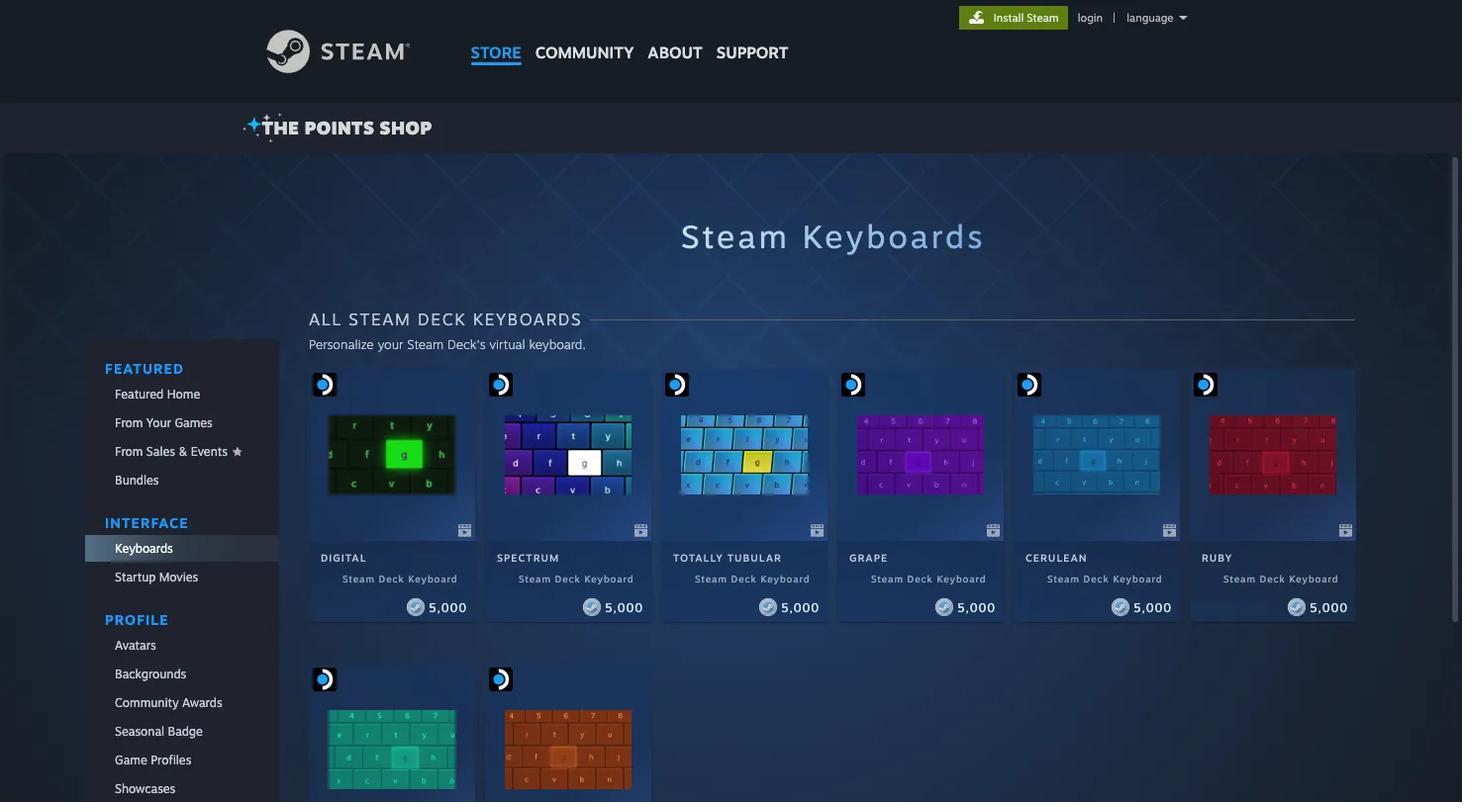 Task type: vqa. For each thing, say whether or not it's contained in the screenshot.
Mark
no



Task type: locate. For each thing, give the bounding box(es) containing it.
2 steam deck keyboard from the left
[[519, 573, 634, 585]]

totally tubular
[[673, 552, 782, 564]]

avatars
[[115, 638, 156, 653]]

5 keyboard from the left
[[1113, 573, 1163, 585]]

|
[[1113, 11, 1116, 25]]

grape
[[849, 552, 888, 564]]

steam deck keyboard down ruby
[[1223, 573, 1339, 585]]

keyboard for spectrum
[[584, 573, 634, 585]]

steam deck keyboard down tubular
[[695, 573, 810, 585]]

sales
[[146, 444, 175, 459]]

steam
[[1027, 11, 1059, 25], [681, 217, 790, 256], [349, 309, 411, 330], [407, 337, 444, 352], [342, 573, 375, 585], [519, 573, 551, 585], [695, 573, 727, 585], [871, 573, 904, 585], [1047, 573, 1080, 585], [1223, 573, 1256, 585]]

deck for totally tubular
[[731, 573, 757, 585]]

about link
[[641, 0, 710, 67]]

6 keyboard from the left
[[1289, 573, 1339, 585]]

steam deck keyboard down spectrum
[[519, 573, 634, 585]]

3 5,000 from the left
[[781, 600, 820, 615]]

steam deck keyboard for ruby
[[1223, 573, 1339, 585]]

ruby
[[1202, 552, 1233, 564]]

deck for grape
[[907, 573, 933, 585]]

from left the your at the left bottom of the page
[[115, 416, 143, 431]]

all steam deck keyboards personalize your steam deck's virtual keyboard.
[[309, 309, 586, 352]]

5,000 for ruby
[[1310, 600, 1348, 615]]

install steam link
[[959, 6, 1068, 30]]

from
[[115, 416, 143, 431], [115, 444, 143, 459]]

steam deck keyboard for totally tubular
[[695, 573, 810, 585]]

5 steam deck keyboard from the left
[[1047, 573, 1163, 585]]

from inside from your games link
[[115, 416, 143, 431]]

seasonal badge
[[115, 725, 203, 739]]

game profiles link
[[85, 747, 279, 774]]

5,000
[[429, 600, 467, 615], [605, 600, 643, 615], [781, 600, 820, 615], [957, 600, 996, 615], [1133, 600, 1172, 615], [1310, 600, 1348, 615]]

1 steam deck keyboard from the left
[[342, 573, 458, 585]]

deck
[[418, 309, 466, 330], [379, 573, 405, 585], [555, 573, 581, 585], [731, 573, 757, 585], [907, 573, 933, 585], [1084, 573, 1109, 585], [1260, 573, 1286, 585]]

1 vertical spatial keyboards
[[473, 309, 582, 330]]

keyboards
[[802, 217, 986, 256], [473, 309, 582, 330], [115, 541, 173, 556]]

5,000 for grape
[[957, 600, 996, 615]]

from up "bundles"
[[115, 444, 143, 459]]

5 5,000 from the left
[[1133, 600, 1172, 615]]

2 5,000 from the left
[[605, 600, 643, 615]]

steam deck keyboard down the cerulean
[[1047, 573, 1163, 585]]

keyboard
[[408, 573, 458, 585], [584, 573, 634, 585], [761, 573, 810, 585], [937, 573, 986, 585], [1113, 573, 1163, 585], [1289, 573, 1339, 585]]

keyboard for digital
[[408, 573, 458, 585]]

4 keyboard from the left
[[937, 573, 986, 585]]

3 keyboard from the left
[[761, 573, 810, 585]]

5,000 for cerulean
[[1133, 600, 1172, 615]]

steam deck keyboard down digital
[[342, 573, 458, 585]]

startup movies link
[[85, 564, 279, 591]]

0 vertical spatial from
[[115, 416, 143, 431]]

events
[[191, 444, 228, 459]]

2 keyboard from the left
[[584, 573, 634, 585]]

support link
[[710, 0, 795, 67]]

steam deck keyboard for cerulean
[[1047, 573, 1163, 585]]

steam deck image
[[313, 373, 336, 397], [1018, 373, 1041, 397], [313, 668, 336, 692]]

deck for cerulean
[[1084, 573, 1109, 585]]

keyboards inside all steam deck keyboards personalize your steam deck's virtual keyboard.
[[473, 309, 582, 330]]

from your games
[[115, 416, 213, 431]]

0 horizontal spatial keyboards
[[115, 541, 173, 556]]

game
[[115, 753, 147, 768]]

1 horizontal spatial keyboards
[[473, 309, 582, 330]]

from inside 'from sales & events' link
[[115, 444, 143, 459]]

5,000 for digital
[[429, 600, 467, 615]]

2 from from the top
[[115, 444, 143, 459]]

steam deck image
[[489, 373, 513, 397], [665, 373, 689, 397], [841, 373, 865, 397], [1194, 373, 1217, 397], [489, 668, 513, 692]]

featured
[[115, 387, 164, 402]]

steam deck image for cerulean
[[1018, 373, 1041, 397]]

steam deck keyboard for digital
[[342, 573, 458, 585]]

showcases link
[[85, 776, 279, 803]]

seasonal badge link
[[85, 719, 279, 745]]

steam deck image for ruby
[[1194, 373, 1217, 397]]

deck for ruby
[[1260, 573, 1286, 585]]

2 horizontal spatial keyboards
[[802, 217, 986, 256]]

steam deck keyboard down grape
[[871, 573, 986, 585]]

1 vertical spatial from
[[115, 444, 143, 459]]

featured home link
[[85, 381, 279, 408]]

support
[[716, 43, 788, 62]]

deck for digital
[[379, 573, 405, 585]]

steam deck keyboard
[[342, 573, 458, 585], [519, 573, 634, 585], [695, 573, 810, 585], [871, 573, 986, 585], [1047, 573, 1163, 585], [1223, 573, 1339, 585]]

about
[[648, 43, 703, 62]]

3 steam deck keyboard from the left
[[695, 573, 810, 585]]

&
[[179, 444, 187, 459]]

login | language
[[1078, 11, 1174, 25]]

install
[[994, 11, 1024, 25]]

6 5,000 from the left
[[1310, 600, 1348, 615]]

1 from from the top
[[115, 416, 143, 431]]

steam deck image for spectrum
[[489, 373, 513, 397]]

4 5,000 from the left
[[957, 600, 996, 615]]

1 keyboard from the left
[[408, 573, 458, 585]]

deck inside all steam deck keyboards personalize your steam deck's virtual keyboard.
[[418, 309, 466, 330]]

1 5,000 from the left
[[429, 600, 467, 615]]

install steam
[[994, 11, 1059, 25]]

from your games link
[[85, 410, 279, 437]]

2 vertical spatial keyboards
[[115, 541, 173, 556]]

store link
[[464, 0, 528, 72]]

from for from your games
[[115, 416, 143, 431]]

cerulean
[[1025, 552, 1088, 564]]

4 steam deck keyboard from the left
[[871, 573, 986, 585]]

personalize
[[309, 337, 374, 352]]

6 steam deck keyboard from the left
[[1223, 573, 1339, 585]]



Task type: describe. For each thing, give the bounding box(es) containing it.
spectrum
[[497, 552, 560, 564]]

backgrounds link
[[85, 661, 279, 688]]

your
[[146, 416, 171, 431]]

deck's
[[447, 337, 486, 352]]

keyboards inside the keyboards link
[[115, 541, 173, 556]]

language
[[1127, 11, 1174, 25]]

bundles link
[[85, 467, 279, 494]]

the points shop
[[262, 117, 432, 139]]

keyboard.
[[529, 337, 586, 352]]

bundles
[[115, 473, 159, 488]]

steam keyboards
[[681, 217, 986, 256]]

5,000 for spectrum
[[605, 600, 643, 615]]

community
[[115, 696, 179, 711]]

from sales & events link
[[85, 439, 279, 465]]

store
[[471, 43, 521, 62]]

games
[[175, 416, 213, 431]]

keyboard for cerulean
[[1113, 573, 1163, 585]]

5,000 for totally tubular
[[781, 600, 820, 615]]

backgrounds
[[115, 667, 186, 682]]

community awards
[[115, 696, 222, 711]]

keyboard for ruby
[[1289, 573, 1339, 585]]

virtual
[[490, 337, 525, 352]]

steam deck keyboard for grape
[[871, 573, 986, 585]]

profiles
[[151, 753, 191, 768]]

steam deck keyboard for spectrum
[[519, 573, 634, 585]]

keyboard for totally tubular
[[761, 573, 810, 585]]

points
[[305, 117, 375, 139]]

showcases
[[115, 782, 175, 797]]

steam deck image for totally tubular
[[665, 373, 689, 397]]

community link
[[528, 0, 641, 72]]

home
[[167, 387, 200, 402]]

featured home
[[115, 387, 200, 402]]

movies
[[159, 570, 198, 585]]

steam deck image for digital
[[313, 373, 336, 397]]

the
[[262, 117, 300, 139]]

steam deck image for grape
[[841, 373, 865, 397]]

from sales & events
[[115, 444, 228, 459]]

your
[[378, 337, 403, 352]]

shop
[[380, 117, 432, 139]]

tubular
[[727, 552, 782, 564]]

deck for spectrum
[[555, 573, 581, 585]]

keyboards link
[[85, 536, 279, 562]]

avatars link
[[85, 633, 279, 659]]

0 vertical spatial keyboards
[[802, 217, 986, 256]]

community awards link
[[85, 690, 279, 717]]

seasonal
[[115, 725, 164, 739]]

from for from sales & events
[[115, 444, 143, 459]]

all
[[309, 309, 342, 330]]

startup movies
[[115, 570, 198, 585]]

digital
[[321, 552, 367, 564]]

awards
[[182, 696, 222, 711]]

startup
[[115, 570, 156, 585]]

community
[[535, 43, 634, 62]]

login
[[1078, 11, 1103, 25]]

game profiles
[[115, 753, 191, 768]]

keyboard for grape
[[937, 573, 986, 585]]

totally
[[673, 552, 723, 564]]

badge
[[168, 725, 203, 739]]

login link
[[1074, 11, 1107, 25]]

the points shop link
[[242, 112, 440, 143]]



